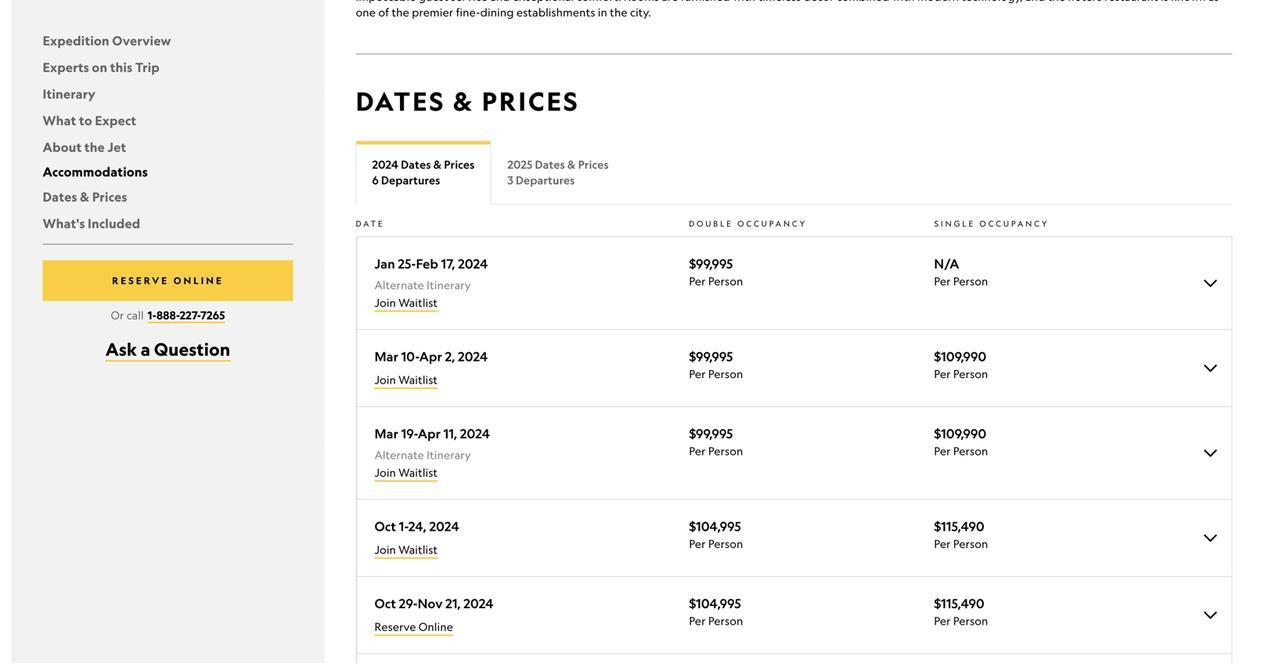 Task type: vqa. For each thing, say whether or not it's contained in the screenshot.
rightmost Reserve Online link
yes



Task type: describe. For each thing, give the bounding box(es) containing it.
about
[[43, 139, 82, 155]]

alternate for 25-
[[375, 278, 424, 292]]

date
[[356, 219, 385, 229]]

2024 for mar 19-apr 11, 2024 alternate itinerary join waitlist
[[460, 426, 490, 442]]

double
[[689, 219, 734, 229]]

dates inside 2024 dates & prices 6 departures
[[401, 158, 431, 171]]

oct 1-24, 2024
[[375, 519, 460, 535]]

$115,490 for oct 1-24, 2024
[[935, 519, 985, 535]]

single occupancy column header
[[935, 211, 1233, 236]]

$115,490 per person for oct 29-nov 21, 2024
[[935, 596, 989, 628]]

0 horizontal spatial reserve
[[112, 275, 169, 287]]

$109,990 cell for mar 19-apr 11, 2024
[[935, 407, 1233, 499]]

overview
[[112, 33, 171, 49]]

$104,995 for oct 1-24, 2024
[[690, 519, 742, 535]]

2 $99,995 cell from the top
[[690, 330, 935, 406]]

join inside jan 25-feb 17, 2024 alternate itinerary join waitlist
[[375, 296, 396, 309]]

jet
[[108, 139, 126, 155]]

1 vertical spatial dates & prices
[[43, 189, 127, 205]]

2025
[[508, 158, 533, 171]]

question
[[154, 338, 231, 360]]

2 $99,995 per person from the top
[[690, 349, 744, 381]]

double occupancy column header
[[689, 211, 935, 236]]

what to expect link
[[43, 112, 136, 128]]

person for oct 29-nov 21, 2024 $104,995 cell
[[709, 614, 744, 628]]

join waitlist link inside jan 25-feb 17, 2024 cell
[[375, 295, 438, 312]]

to
[[79, 112, 92, 128]]

reserve inside oct 29-nov 21, 2024 cell
[[375, 620, 416, 634]]

waitlist inside jan 25-feb 17, 2024 alternate itinerary join waitlist
[[399, 296, 438, 309]]

trip
[[135, 59, 160, 75]]

0 vertical spatial itinerary
[[43, 86, 96, 102]]

$99,995 per person for 11,
[[690, 426, 744, 458]]

& inside 2025 dates & prices 3 departures
[[568, 158, 576, 171]]

online inside oct 29-nov 21, 2024 cell
[[419, 620, 454, 634]]

1- inside the oct 1-24, 2024 cell
[[399, 519, 409, 535]]

11,
[[444, 426, 458, 442]]

$104,995 per person for oct 29-nov 21, 2024
[[690, 596, 744, 628]]

apr for 10-
[[420, 349, 443, 365]]

occupancy for single occupancy
[[980, 219, 1050, 229]]

jan
[[375, 256, 395, 272]]

itinerary for mar 19-apr 11, 2024
[[427, 448, 471, 462]]

prices inside 2025 dates & prices 3 departures
[[579, 158, 609, 171]]

a
[[141, 338, 150, 360]]

what's included link
[[43, 215, 140, 231]]

single
[[935, 219, 976, 229]]

oct 1-24, 2024 cell
[[357, 500, 690, 576]]

21,
[[446, 596, 461, 612]]

0 horizontal spatial reserve online link
[[43, 260, 293, 301]]

what's included
[[43, 215, 140, 231]]

waitlist inside mar 10-apr 2, 2024 cell
[[399, 373, 438, 386]]

oct for oct 29-nov 21, 2024
[[375, 596, 396, 612]]

$115,490 per person for oct 1-24, 2024
[[935, 519, 989, 551]]

0 horizontal spatial 1-
[[148, 308, 157, 322]]

oct 29-nov 21, 2024 cell
[[357, 577, 690, 654]]

mar 10-apr 2, 2024 cell
[[357, 330, 690, 406]]

2025 dates & prices 3 departures
[[508, 158, 609, 187]]

$99,995 per person for 17,
[[690, 256, 744, 288]]

2024 for jan 25-feb 17, 2024 alternate itinerary join waitlist
[[458, 256, 488, 272]]

departures for 2024
[[381, 173, 441, 187]]

double occupancy
[[689, 219, 808, 229]]

2024 right 24,
[[430, 519, 460, 535]]

join waitlist link inside mar 19-apr 11, 2024 cell
[[375, 465, 438, 482]]

1 horizontal spatial dates & prices
[[356, 85, 580, 117]]

& inside 2024 dates & prices 6 departures
[[434, 158, 442, 171]]

alternate for 19-
[[375, 448, 424, 462]]

person for $115,490 "cell" related to oct 29-nov 21, 2024
[[954, 614, 989, 628]]

this
[[110, 59, 133, 75]]

or
[[111, 309, 124, 322]]

ask a question button
[[106, 338, 231, 362]]

what to expect
[[43, 112, 136, 128]]

single occupancy
[[935, 219, 1050, 229]]

$99,995 for 17,
[[690, 256, 733, 272]]

person for $104,995 cell associated with oct 1-24, 2024
[[709, 537, 744, 551]]

2024 dates & prices 6 departures
[[372, 158, 475, 187]]

per inside n/a per person
[[935, 274, 951, 288]]

888-
[[157, 308, 180, 322]]

experts on this trip
[[43, 59, 160, 75]]

join inside the oct 1-24, 2024 cell
[[375, 543, 396, 556]]

jan 25-feb 17, 2024 alternate itinerary join waitlist
[[375, 256, 488, 309]]

3
[[508, 173, 514, 187]]

$115,490 for oct 29-nov 21, 2024
[[935, 596, 985, 612]]

oct 29-nov 21, 2024
[[375, 596, 494, 612]]

29-
[[399, 596, 418, 612]]

$115,490 cell for oct 1-24, 2024
[[935, 500, 1233, 576]]

2 cell from the left
[[935, 654, 1233, 663]]

experts on this trip link
[[43, 59, 160, 75]]

$104,995 cell for oct 1-24, 2024
[[690, 500, 935, 576]]

feb
[[416, 256, 439, 272]]

n/a per person
[[935, 256, 989, 288]]

accommodations
[[43, 164, 148, 180]]



Task type: locate. For each thing, give the bounding box(es) containing it.
$109,990 cell for mar 10-apr 2, 2024
[[935, 330, 1233, 406]]

reserve online up or call 1-888-227-7265
[[112, 275, 224, 287]]

1 $99,995 per person from the top
[[690, 256, 744, 288]]

$109,990 per person for mar 19-apr 11, 2024
[[935, 426, 989, 458]]

1 vertical spatial itinerary
[[427, 278, 471, 292]]

cell
[[357, 654, 690, 663], [935, 654, 1233, 663]]

$99,995
[[690, 256, 733, 272], [690, 349, 733, 365], [690, 426, 733, 442]]

alternate
[[375, 278, 424, 292], [375, 448, 424, 462]]

0 vertical spatial $115,490 per person
[[935, 519, 989, 551]]

ask a question
[[106, 338, 231, 360]]

1 vertical spatial $104,995 cell
[[690, 577, 935, 654]]

apr left 2,
[[420, 349, 443, 365]]

$115,490 cell for oct 29-nov 21, 2024
[[935, 577, 1233, 654]]

reserve online link up or call 1-888-227-7265
[[43, 260, 293, 301]]

mar inside the mar 19-apr 11, 2024 alternate itinerary join waitlist
[[375, 426, 399, 442]]

oct left 24,
[[375, 519, 396, 535]]

1 horizontal spatial departures
[[516, 173, 575, 187]]

2 vertical spatial $99,995
[[690, 426, 733, 442]]

table containing jan 25-feb 17, 2024
[[356, 211, 1233, 663]]

1 oct from the top
[[375, 519, 396, 535]]

prices inside 2024 dates & prices 6 departures
[[444, 158, 475, 171]]

227-
[[180, 308, 200, 322]]

join down the mar 10-apr 2, 2024 in the left bottom of the page
[[375, 373, 396, 386]]

reserve down 29-
[[375, 620, 416, 634]]

$109,990 per person
[[935, 349, 989, 381], [935, 426, 989, 458]]

1 vertical spatial reserve
[[375, 620, 416, 634]]

expect
[[95, 112, 136, 128]]

occupancy right single
[[980, 219, 1050, 229]]

mar left 10-
[[375, 349, 399, 365]]

1 vertical spatial alternate
[[375, 448, 424, 462]]

4 join from the top
[[375, 543, 396, 556]]

row containing date
[[356, 211, 1233, 236]]

2,
[[445, 349, 456, 365]]

waitlist inside the oct 1-24, 2024 cell
[[399, 543, 438, 556]]

experts
[[43, 59, 89, 75]]

itinerary inside jan 25-feb 17, 2024 alternate itinerary join waitlist
[[427, 278, 471, 292]]

0 vertical spatial oct
[[375, 519, 396, 535]]

prices right 2025
[[579, 158, 609, 171]]

dates & prices link
[[43, 189, 127, 205]]

online down oct 29-nov 21, 2024
[[419, 620, 454, 634]]

1 occupancy from the left
[[738, 219, 808, 229]]

1 horizontal spatial cell
[[935, 654, 1233, 663]]

what's
[[43, 215, 85, 231]]

0 vertical spatial online
[[174, 275, 224, 287]]

alternate inside the mar 19-apr 11, 2024 alternate itinerary join waitlist
[[375, 448, 424, 462]]

$115,490 per person
[[935, 519, 989, 551], [935, 596, 989, 628]]

25-
[[398, 256, 416, 272]]

join waitlist link down 10-
[[375, 372, 438, 389]]

departures inside 2025 dates & prices 3 departures
[[516, 173, 575, 187]]

1 $115,490 from the top
[[935, 519, 985, 535]]

$104,995 per person
[[690, 519, 744, 551], [690, 596, 744, 628]]

dates
[[356, 85, 446, 117], [401, 158, 431, 171], [535, 158, 565, 171], [43, 189, 77, 205]]

1 vertical spatial join waitlist
[[375, 543, 438, 556]]

departures for 2025
[[516, 173, 575, 187]]

0 horizontal spatial dates & prices
[[43, 189, 127, 205]]

0 vertical spatial $99,995 per person
[[690, 256, 744, 288]]

0 vertical spatial reserve online
[[112, 275, 224, 287]]

10-
[[401, 349, 420, 365]]

join waitlist inside mar 10-apr 2, 2024 cell
[[375, 373, 438, 386]]

1 vertical spatial $109,990 per person
[[935, 426, 989, 458]]

itinerary inside the mar 19-apr 11, 2024 alternate itinerary join waitlist
[[427, 448, 471, 462]]

1 departures from the left
[[381, 173, 441, 187]]

1 $99,995 from the top
[[690, 256, 733, 272]]

2024 inside 2024 dates & prices 6 departures
[[372, 158, 399, 171]]

1- up 29-
[[399, 519, 409, 535]]

1 horizontal spatial occupancy
[[980, 219, 1050, 229]]

itinerary
[[43, 86, 96, 102], [427, 278, 471, 292], [427, 448, 471, 462]]

1 $104,995 cell from the top
[[690, 500, 935, 576]]

dates & prices
[[356, 85, 580, 117], [43, 189, 127, 205]]

occupancy right double
[[738, 219, 808, 229]]

1 vertical spatial 1-
[[399, 519, 409, 535]]

$109,990 for mar 19-apr 11, 2024
[[935, 426, 987, 442]]

2 alternate from the top
[[375, 448, 424, 462]]

reserve online
[[112, 275, 224, 287], [375, 620, 454, 634]]

waitlist down 10-
[[399, 373, 438, 386]]

departures
[[381, 173, 441, 187], [516, 173, 575, 187]]

apr inside the mar 19-apr 11, 2024 alternate itinerary join waitlist
[[418, 426, 441, 442]]

join down jan
[[375, 296, 396, 309]]

1 horizontal spatial reserve
[[375, 620, 416, 634]]

1 horizontal spatial reserve online link
[[375, 619, 454, 636]]

2024 up 6
[[372, 158, 399, 171]]

2024 right the 17,
[[458, 256, 488, 272]]

reserve online inside oct 29-nov 21, 2024 cell
[[375, 620, 454, 634]]

$115,490 cell
[[935, 500, 1233, 576], [935, 577, 1233, 654]]

join waitlist for 1-
[[375, 543, 438, 556]]

2 $109,990 per person from the top
[[935, 426, 989, 458]]

2024 inside jan 25-feb 17, 2024 alternate itinerary join waitlist
[[458, 256, 488, 272]]

0 vertical spatial reserve
[[112, 275, 169, 287]]

1 join waitlist link from the top
[[375, 295, 438, 312]]

1-888-227-7265 link
[[148, 308, 225, 323]]

0 vertical spatial $109,990 per person
[[935, 349, 989, 381]]

tab list containing 2024 dates & prices
[[356, 141, 1233, 205]]

included
[[88, 215, 140, 231]]

2 waitlist from the top
[[399, 373, 438, 386]]

2 join waitlist from the top
[[375, 543, 438, 556]]

$109,990 per person for mar 10-apr 2, 2024
[[935, 349, 989, 381]]

$104,995 cell
[[690, 500, 935, 576], [690, 577, 935, 654]]

2 $115,490 from the top
[[935, 596, 985, 612]]

2 vertical spatial itinerary
[[427, 448, 471, 462]]

join waitlist link
[[375, 295, 438, 312], [375, 372, 438, 389], [375, 465, 438, 482], [375, 542, 438, 559]]

2 vertical spatial $99,995 cell
[[690, 407, 935, 499]]

1 $99,995 cell from the top
[[690, 237, 935, 329]]

expedition
[[43, 33, 109, 49]]

0 vertical spatial $109,990
[[935, 349, 987, 365]]

1 vertical spatial oct
[[375, 596, 396, 612]]

2 join from the top
[[375, 373, 396, 386]]

1 $109,990 cell from the top
[[935, 330, 1233, 406]]

reserve online link
[[43, 260, 293, 301], [375, 619, 454, 636]]

oct left 29-
[[375, 596, 396, 612]]

1 $109,990 per person from the top
[[935, 349, 989, 381]]

apr for 19-
[[418, 426, 441, 442]]

0 vertical spatial $99,995
[[690, 256, 733, 272]]

1 vertical spatial $99,995 cell
[[690, 330, 935, 406]]

oct
[[375, 519, 396, 535], [375, 596, 396, 612]]

0 vertical spatial $115,490
[[935, 519, 985, 535]]

2024 right the 11,
[[460, 426, 490, 442]]

call
[[127, 309, 144, 322]]

join
[[375, 296, 396, 309], [375, 373, 396, 386], [375, 466, 396, 479], [375, 543, 396, 556]]

1 horizontal spatial 1-
[[399, 519, 409, 535]]

mar 19-apr 11, 2024 alternate itinerary join waitlist
[[375, 426, 490, 479]]

prices up "included"
[[92, 189, 127, 205]]

1 vertical spatial $104,995 per person
[[690, 596, 744, 628]]

1 vertical spatial reserve online
[[375, 620, 454, 634]]

join waitlist down 'oct 1-24, 2024'
[[375, 543, 438, 556]]

waitlist
[[399, 296, 438, 309], [399, 373, 438, 386], [399, 466, 438, 479], [399, 543, 438, 556]]

0 vertical spatial 1-
[[148, 308, 157, 322]]

1 horizontal spatial reserve online
[[375, 620, 454, 634]]

nov
[[418, 596, 443, 612]]

reserve up call
[[112, 275, 169, 287]]

on
[[92, 59, 107, 75]]

1- right call
[[148, 308, 157, 322]]

join waitlist inside the oct 1-24, 2024 cell
[[375, 543, 438, 556]]

departures down 2025
[[516, 173, 575, 187]]

join down 'oct 1-24, 2024'
[[375, 543, 396, 556]]

2 oct from the top
[[375, 596, 396, 612]]

2 $115,490 per person from the top
[[935, 596, 989, 628]]

mar inside mar 10-apr 2, 2024 cell
[[375, 349, 399, 365]]

itinerary down the 17,
[[427, 278, 471, 292]]

$115,490
[[935, 519, 985, 535], [935, 596, 985, 612]]

1 $104,995 per person from the top
[[690, 519, 744, 551]]

17,
[[441, 256, 456, 272]]

about the jet
[[43, 139, 126, 155]]

person
[[709, 274, 744, 288], [954, 274, 989, 288], [709, 367, 744, 381], [954, 367, 989, 381], [709, 444, 744, 458], [954, 444, 989, 458], [709, 537, 744, 551], [954, 537, 989, 551], [709, 614, 744, 628], [954, 614, 989, 628]]

1 vertical spatial $104,995
[[690, 596, 742, 612]]

0 vertical spatial $104,995
[[690, 519, 742, 535]]

2024 for mar 10-apr 2, 2024
[[458, 349, 488, 365]]

alternate down 25-
[[375, 278, 424, 292]]

row
[[356, 211, 1233, 236], [357, 237, 1233, 329], [357, 237, 1233, 329], [357, 330, 1233, 406], [357, 330, 1233, 406], [357, 407, 1233, 499], [357, 407, 1233, 499], [357, 500, 1233, 576], [357, 500, 1233, 576], [357, 577, 1233, 654], [357, 577, 1233, 654], [357, 654, 1233, 663]]

person for 17, $99,995 "cell"
[[709, 274, 744, 288]]

0 vertical spatial $115,490 cell
[[935, 500, 1233, 576]]

what
[[43, 112, 76, 128]]

occupancy
[[738, 219, 808, 229], [980, 219, 1050, 229]]

the
[[84, 139, 105, 155]]

join waitlist
[[375, 373, 438, 386], [375, 543, 438, 556]]

alternate down the 19-
[[375, 448, 424, 462]]

reserve online link down 29-
[[375, 619, 454, 636]]

reserve
[[112, 275, 169, 287], [375, 620, 416, 634]]

&
[[453, 85, 475, 117], [434, 158, 442, 171], [568, 158, 576, 171], [80, 189, 90, 205]]

2 vertical spatial $99,995 per person
[[690, 426, 744, 458]]

per
[[690, 274, 706, 288], [935, 274, 951, 288], [690, 367, 706, 381], [935, 367, 951, 381], [690, 444, 706, 458], [935, 444, 951, 458], [690, 537, 706, 551], [935, 537, 951, 551], [690, 614, 706, 628], [935, 614, 951, 628]]

2 $99,995 from the top
[[690, 349, 733, 365]]

itinerary down experts
[[43, 86, 96, 102]]

accommodations link
[[43, 164, 148, 180]]

3 $99,995 per person from the top
[[690, 426, 744, 458]]

online
[[174, 275, 224, 287], [419, 620, 454, 634]]

2 $104,995 from the top
[[690, 596, 742, 612]]

$99,995 cell for 11,
[[690, 407, 935, 499]]

reserve online down 29-
[[375, 620, 454, 634]]

19-
[[401, 426, 418, 442]]

or call 1-888-227-7265
[[111, 308, 225, 322]]

24,
[[409, 519, 427, 535]]

join waitlist link down 'oct 1-24, 2024'
[[375, 542, 438, 559]]

0 vertical spatial $99,995 cell
[[690, 237, 935, 329]]

itinerary link
[[43, 86, 96, 102]]

3 $99,995 from the top
[[690, 426, 733, 442]]

0 vertical spatial $104,995 cell
[[690, 500, 935, 576]]

2024
[[372, 158, 399, 171], [458, 256, 488, 272], [458, 349, 488, 365], [460, 426, 490, 442], [430, 519, 460, 535], [464, 596, 494, 612]]

2024 right 2,
[[458, 349, 488, 365]]

$104,995 per person for oct 1-24, 2024
[[690, 519, 744, 551]]

2 occupancy from the left
[[980, 219, 1050, 229]]

1 vertical spatial $109,990
[[935, 426, 987, 442]]

2 departures from the left
[[516, 173, 575, 187]]

prices
[[482, 85, 580, 117], [444, 158, 475, 171], [579, 158, 609, 171], [92, 189, 127, 205]]

1 $104,995 from the top
[[690, 519, 742, 535]]

0 vertical spatial join waitlist
[[375, 373, 438, 386]]

reserve online link inside oct 29-nov 21, 2024 cell
[[375, 619, 454, 636]]

person for 2nd $99,995 "cell"
[[709, 367, 744, 381]]

$99,995 cell for 17,
[[690, 237, 935, 329]]

1 waitlist from the top
[[399, 296, 438, 309]]

0 vertical spatial reserve online link
[[43, 260, 293, 301]]

1 horizontal spatial online
[[419, 620, 454, 634]]

mar left the 19-
[[375, 426, 399, 442]]

mar
[[375, 349, 399, 365], [375, 426, 399, 442]]

itinerary down the 11,
[[427, 448, 471, 462]]

table
[[356, 211, 1233, 663]]

person for 'n/a' cell
[[954, 274, 989, 288]]

person for $99,995 "cell" for 11,
[[709, 444, 744, 458]]

occupancy inside column header
[[738, 219, 808, 229]]

0 horizontal spatial departures
[[381, 173, 441, 187]]

waitlist down 24,
[[399, 543, 438, 556]]

$104,995 for oct 29-nov 21, 2024
[[690, 596, 742, 612]]

departures inside 2024 dates & prices 6 departures
[[381, 173, 441, 187]]

1 join waitlist from the top
[[375, 373, 438, 386]]

join waitlist link inside the oct 1-24, 2024 cell
[[375, 542, 438, 559]]

2 $115,490 cell from the top
[[935, 577, 1233, 654]]

$99,995 for 11,
[[690, 426, 733, 442]]

4 waitlist from the top
[[399, 543, 438, 556]]

2 $104,995 cell from the top
[[690, 577, 935, 654]]

apr
[[420, 349, 443, 365], [418, 426, 441, 442]]

mar for mar 19-apr 11, 2024 alternate itinerary join waitlist
[[375, 426, 399, 442]]

join inside the mar 19-apr 11, 2024 alternate itinerary join waitlist
[[375, 466, 396, 479]]

person for oct 1-24, 2024's $115,490 "cell"
[[954, 537, 989, 551]]

n/a cell
[[935, 237, 1233, 329]]

0 horizontal spatial online
[[174, 275, 224, 287]]

dates inside 2025 dates & prices 3 departures
[[535, 158, 565, 171]]

expedition overview link
[[43, 33, 171, 49]]

0 vertical spatial mar
[[375, 349, 399, 365]]

6
[[372, 173, 379, 187]]

1 vertical spatial $115,490 cell
[[935, 577, 1233, 654]]

person inside n/a per person
[[954, 274, 989, 288]]

join waitlist link down 25-
[[375, 295, 438, 312]]

1 vertical spatial $99,995
[[690, 349, 733, 365]]

waitlist inside the mar 19-apr 11, 2024 alternate itinerary join waitlist
[[399, 466, 438, 479]]

$104,995
[[690, 519, 742, 535], [690, 596, 742, 612]]

n/a
[[935, 256, 960, 272]]

1 vertical spatial apr
[[418, 426, 441, 442]]

join waitlist for 10-
[[375, 373, 438, 386]]

join waitlist link inside mar 10-apr 2, 2024 cell
[[375, 372, 438, 389]]

1 alternate from the top
[[375, 278, 424, 292]]

2 $109,990 from the top
[[935, 426, 987, 442]]

$109,990 cell
[[935, 330, 1233, 406], [935, 407, 1233, 499]]

online up 227- on the top of the page
[[174, 275, 224, 287]]

waitlist down feb at the top of page
[[399, 296, 438, 309]]

expedition overview
[[43, 33, 171, 49]]

1 mar from the top
[[375, 349, 399, 365]]

3 join from the top
[[375, 466, 396, 479]]

0 vertical spatial alternate
[[375, 278, 424, 292]]

join waitlist down 10-
[[375, 373, 438, 386]]

0 horizontal spatial cell
[[357, 654, 690, 663]]

$109,990 for mar 10-apr 2, 2024
[[935, 349, 987, 365]]

0 horizontal spatial reserve online
[[112, 275, 224, 287]]

mar 10-apr 2, 2024
[[375, 349, 488, 365]]

departures right 6
[[381, 173, 441, 187]]

itinerary for jan 25-feb 17, 2024
[[427, 278, 471, 292]]

2 join waitlist link from the top
[[375, 372, 438, 389]]

waitlist down the 19-
[[399, 466, 438, 479]]

2024 inside the mar 19-apr 11, 2024 alternate itinerary join waitlist
[[460, 426, 490, 442]]

1 vertical spatial $99,995 per person
[[690, 349, 744, 381]]

prices left 2025
[[444, 158, 475, 171]]

0 vertical spatial dates & prices
[[356, 85, 580, 117]]

1 vertical spatial reserve online link
[[375, 619, 454, 636]]

ask
[[106, 338, 137, 360]]

1-
[[148, 308, 157, 322], [399, 519, 409, 535]]

1 vertical spatial mar
[[375, 426, 399, 442]]

3 $99,995 cell from the top
[[690, 407, 935, 499]]

occupancy for double occupancy
[[738, 219, 808, 229]]

mar for mar 10-apr 2, 2024
[[375, 349, 399, 365]]

4 join waitlist link from the top
[[375, 542, 438, 559]]

about the jet link
[[43, 139, 126, 155]]

join inside mar 10-apr 2, 2024 cell
[[375, 373, 396, 386]]

join waitlist link down the 19-
[[375, 465, 438, 482]]

1 vertical spatial $109,990 cell
[[935, 407, 1233, 499]]

2 $109,990 cell from the top
[[935, 407, 1233, 499]]

7265
[[200, 308, 225, 322]]

alternate inside jan 25-feb 17, 2024 alternate itinerary join waitlist
[[375, 278, 424, 292]]

tab list
[[356, 141, 1233, 205]]

1 vertical spatial $115,490 per person
[[935, 596, 989, 628]]

1 vertical spatial online
[[419, 620, 454, 634]]

mar 19-apr 11, 2024 cell
[[357, 407, 690, 499]]

oct for oct 1-24, 2024
[[375, 519, 396, 535]]

1 join from the top
[[375, 296, 396, 309]]

2 $104,995 per person from the top
[[690, 596, 744, 628]]

apr left the 11,
[[418, 426, 441, 442]]

1 $109,990 from the top
[[935, 349, 987, 365]]

occupancy inside column header
[[980, 219, 1050, 229]]

1 $115,490 cell from the top
[[935, 500, 1233, 576]]

2 mar from the top
[[375, 426, 399, 442]]

1 cell from the left
[[357, 654, 690, 663]]

2024 right 21,
[[464, 596, 494, 612]]

0 vertical spatial $104,995 per person
[[690, 519, 744, 551]]

2024 for oct 29-nov 21, 2024
[[464, 596, 494, 612]]

$109,990
[[935, 349, 987, 365], [935, 426, 987, 442]]

prices up 2025
[[482, 85, 580, 117]]

apr inside cell
[[420, 349, 443, 365]]

$99,995 cell
[[690, 237, 935, 329], [690, 330, 935, 406], [690, 407, 935, 499]]

1 vertical spatial $115,490
[[935, 596, 985, 612]]

1 $115,490 per person from the top
[[935, 519, 989, 551]]

$99,995 per person
[[690, 256, 744, 288], [690, 349, 744, 381], [690, 426, 744, 458]]

0 vertical spatial apr
[[420, 349, 443, 365]]

$104,995 cell for oct 29-nov 21, 2024
[[690, 577, 935, 654]]

3 waitlist from the top
[[399, 466, 438, 479]]

3 join waitlist link from the top
[[375, 465, 438, 482]]

join up 'oct 1-24, 2024'
[[375, 466, 396, 479]]

0 horizontal spatial occupancy
[[738, 219, 808, 229]]

jan 25-feb 17, 2024 cell
[[357, 237, 690, 329]]

0 vertical spatial $109,990 cell
[[935, 330, 1233, 406]]



